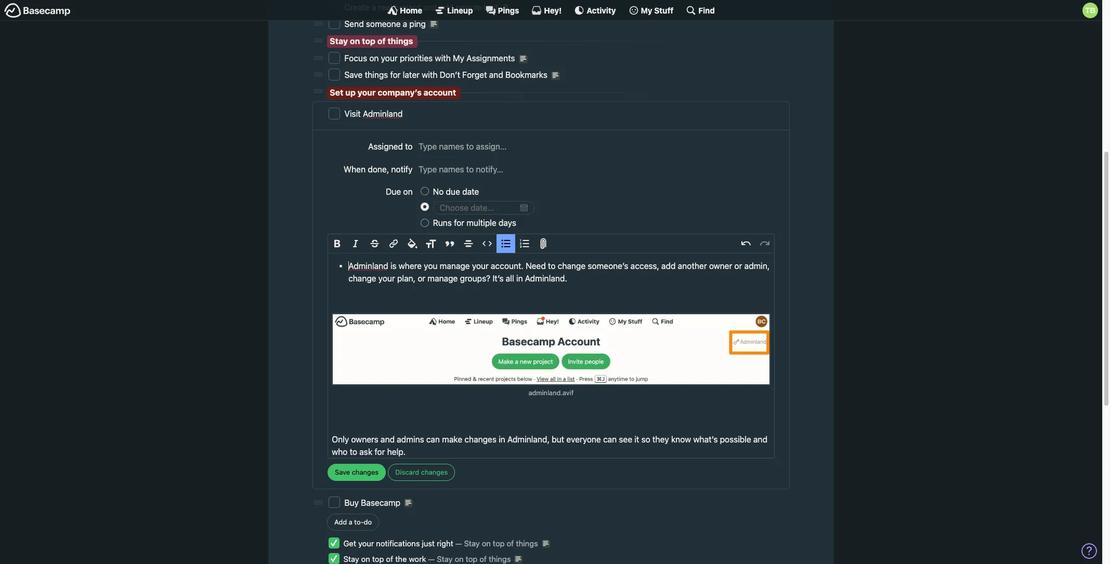 Task type: locate. For each thing, give the bounding box(es) containing it.
someone
[[366, 19, 401, 29]]

add left people
[[439, 3, 454, 12]]

discard changes
[[395, 469, 448, 477]]

save things for later with don't forget and bookmarks
[[345, 70, 550, 80]]

adminland.avif
[[529, 390, 574, 398]]

0 horizontal spatial —
[[428, 555, 435, 565]]

in right all
[[516, 274, 523, 284]]

for left later
[[390, 70, 401, 80]]

your down stay on top of things
[[381, 54, 398, 63]]

stay right right
[[464, 540, 480, 549]]

only owners and admins can make changes in adminland, but everyone can see it so they know what's possible and who to ask for help.
[[332, 436, 768, 457]]

change down adminland
[[349, 274, 376, 284]]

create a real project and add people to it
[[345, 3, 500, 12]]

buy basecamp link
[[345, 499, 403, 508]]

for
[[390, 70, 401, 80], [454, 219, 465, 228], [375, 448, 385, 457]]

your right get
[[358, 540, 374, 549]]

a inside button
[[349, 518, 353, 527]]

a
[[372, 3, 376, 12], [403, 19, 407, 29], [349, 518, 353, 527]]

changes right discard
[[421, 469, 448, 477]]

2 vertical spatial for
[[375, 448, 385, 457]]

on for stay on top of the work — stay on top of things
[[361, 555, 370, 565]]

0 horizontal spatial for
[[375, 448, 385, 457]]

my left stuff
[[641, 5, 653, 15]]

can left see
[[603, 436, 617, 445]]

on for stay on top of things
[[350, 36, 360, 46]]

1 vertical spatial it
[[635, 436, 640, 445]]

0 vertical spatial or
[[735, 262, 742, 271]]

manage down you
[[428, 274, 458, 284]]

when
[[344, 165, 366, 174]]

it inside 'only owners and admins can make changes in adminland, but everyone can see it so they know what's possible and who to ask for help.'
[[635, 436, 640, 445]]

0 vertical spatial changes
[[465, 436, 497, 445]]

0 vertical spatial —
[[456, 540, 462, 549]]

0 horizontal spatial a
[[349, 518, 353, 527]]

changes right the make at the bottom left
[[465, 436, 497, 445]]

bookmarks
[[506, 70, 548, 80]]

— right right
[[456, 540, 462, 549]]

0 horizontal spatial it
[[493, 3, 498, 12]]

on left the
[[361, 555, 370, 565]]

my up don't on the top left
[[453, 54, 465, 63]]

1 horizontal spatial a
[[372, 3, 376, 12]]

main element
[[0, 0, 1103, 21]]

to left ask
[[350, 448, 357, 457]]

help.
[[387, 448, 406, 457]]

it left "so"
[[635, 436, 640, 445]]

and
[[423, 3, 437, 12], [489, 70, 503, 80], [381, 436, 395, 445], [754, 436, 768, 445]]

to
[[484, 3, 491, 12], [405, 142, 413, 152], [548, 262, 556, 271], [350, 448, 357, 457]]

project
[[394, 3, 421, 12]]

save things for later with don't forget and bookmarks link
[[345, 70, 550, 80]]

0 vertical spatial in
[[516, 274, 523, 284]]

1 horizontal spatial or
[[735, 262, 742, 271]]

1 horizontal spatial change
[[558, 262, 586, 271]]

manage
[[440, 262, 470, 271], [428, 274, 458, 284]]

1 horizontal spatial —
[[456, 540, 462, 549]]

with up save things for later with don't forget and bookmarks
[[435, 54, 451, 63]]

real
[[378, 3, 392, 12]]

1 vertical spatial changes
[[421, 469, 448, 477]]

—
[[456, 540, 462, 549], [428, 555, 435, 565]]

stay down right
[[437, 555, 453, 565]]

1 vertical spatial manage
[[428, 274, 458, 284]]

for right ask
[[375, 448, 385, 457]]

your
[[381, 54, 398, 63], [358, 88, 376, 97], [472, 262, 489, 271], [379, 274, 395, 284], [358, 540, 374, 549]]

and down assignments
[[489, 70, 503, 80]]

add right access,
[[662, 262, 676, 271]]

someone's
[[588, 262, 629, 271]]

in left adminland, on the left of page
[[499, 436, 505, 445]]

with for later
[[422, 70, 438, 80]]

send someone a ping
[[345, 19, 428, 29]]

another
[[678, 262, 707, 271]]

0 horizontal spatial or
[[418, 274, 426, 284]]

create
[[345, 3, 370, 12]]

1 vertical spatial in
[[499, 436, 505, 445]]

0 vertical spatial add
[[439, 3, 454, 12]]

for right runs
[[454, 219, 465, 228]]

changes
[[465, 436, 497, 445], [421, 469, 448, 477]]

1 horizontal spatial my
[[641, 5, 653, 15]]

lineup
[[447, 5, 473, 15]]

my stuff
[[641, 5, 674, 15]]

add it to the schedule? option group
[[421, 185, 775, 232]]

in
[[516, 274, 523, 284], [499, 436, 505, 445]]

0 horizontal spatial can
[[426, 436, 440, 445]]

where
[[399, 262, 422, 271]]

2 vertical spatial a
[[349, 518, 353, 527]]

— right work
[[428, 555, 435, 565]]

to inside adminland is where you manage your account. need to change someone's access, add another owner or admin, change your plan, or manage groups? it's all in adminland.
[[548, 262, 556, 271]]

1 horizontal spatial it
[[635, 436, 640, 445]]

things
[[388, 36, 413, 46], [365, 70, 388, 80], [516, 540, 538, 549], [489, 555, 511, 565]]

right
[[437, 540, 453, 549]]

2 can from the left
[[603, 436, 617, 445]]

set up your company's account
[[330, 88, 456, 97]]

a left to-
[[349, 518, 353, 527]]

1 can from the left
[[426, 436, 440, 445]]

change
[[558, 262, 586, 271], [349, 274, 376, 284]]

it right people
[[493, 3, 498, 12]]

a left ping
[[403, 19, 407, 29]]

on for focus on your priorities with my assignments
[[369, 54, 379, 63]]

0 horizontal spatial changes
[[421, 469, 448, 477]]

add a to-do
[[334, 518, 372, 527]]

do
[[364, 518, 372, 527]]

with down focus on your priorities with my assignments
[[422, 70, 438, 80]]

top
[[362, 36, 376, 46], [493, 540, 505, 549], [372, 555, 384, 565], [466, 555, 478, 565]]

to right people
[[484, 3, 491, 12]]

0 vertical spatial my
[[641, 5, 653, 15]]

on up focus
[[350, 36, 360, 46]]

change up adminland.
[[558, 262, 586, 271]]

1 horizontal spatial changes
[[465, 436, 497, 445]]

hey! button
[[532, 5, 562, 16]]

1 vertical spatial add
[[662, 262, 676, 271]]

Assigned to text field
[[418, 140, 775, 154]]

1 vertical spatial for
[[454, 219, 465, 228]]

manage up groups?
[[440, 262, 470, 271]]

a left real
[[372, 3, 376, 12]]

don't
[[440, 70, 460, 80]]

to up adminland.
[[548, 262, 556, 271]]

0 vertical spatial for
[[390, 70, 401, 80]]

0 vertical spatial a
[[372, 3, 376, 12]]

2 horizontal spatial for
[[454, 219, 465, 228]]

who
[[332, 448, 348, 457]]

When done, notify text field
[[418, 163, 775, 176]]

1 horizontal spatial for
[[390, 70, 401, 80]]

on right due
[[403, 187, 413, 197]]

create a real project and add people to it link
[[345, 3, 500, 12]]

later
[[403, 70, 420, 80]]

None submit
[[328, 465, 386, 482]]

my
[[641, 5, 653, 15], [453, 54, 465, 63]]

0 horizontal spatial change
[[349, 274, 376, 284]]

runs
[[433, 219, 452, 228]]

discard changes link
[[388, 465, 455, 482]]

add inside adminland is where you manage your account. need to change someone's access, add another owner or admin, change your plan, or manage groups? it's all in adminland.
[[662, 262, 676, 271]]

can left the make at the bottom left
[[426, 436, 440, 445]]

1 vertical spatial or
[[418, 274, 426, 284]]

0 vertical spatial with
[[435, 54, 451, 63]]

1 vertical spatial my
[[453, 54, 465, 63]]

pings
[[498, 5, 519, 15]]

1 horizontal spatial can
[[603, 436, 617, 445]]

add
[[439, 3, 454, 12], [662, 262, 676, 271]]

on down stay on top of things
[[369, 54, 379, 63]]

or right "plan,"
[[418, 274, 426, 284]]

my stuff button
[[629, 5, 674, 16]]

1 vertical spatial change
[[349, 274, 376, 284]]

in inside 'only owners and admins can make changes in adminland, but everyone can see it so they know what's possible and who to ask for help.'
[[499, 436, 505, 445]]

of
[[378, 36, 386, 46], [507, 540, 514, 549], [386, 555, 393, 565], [480, 555, 487, 565]]

with
[[435, 54, 451, 63], [422, 70, 438, 80]]

buy basecamp
[[345, 499, 403, 508]]

with for priorities
[[435, 54, 451, 63]]

or right owner
[[735, 262, 742, 271]]

0 horizontal spatial in
[[499, 436, 505, 445]]

you
[[424, 262, 438, 271]]

1 horizontal spatial in
[[516, 274, 523, 284]]

groups?
[[460, 274, 491, 284]]

1 horizontal spatial add
[[662, 262, 676, 271]]

is
[[391, 262, 397, 271]]

for inside add it to the schedule? option group
[[454, 219, 465, 228]]

1 vertical spatial with
[[422, 70, 438, 80]]

1 vertical spatial a
[[403, 19, 407, 29]]



Task type: describe. For each thing, give the bounding box(es) containing it.
company's
[[378, 88, 422, 97]]

for inside 'only owners and admins can make changes in adminland, but everyone can see it so they know what's possible and who to ask for help.'
[[375, 448, 385, 457]]

owners
[[351, 436, 379, 445]]

assignments
[[467, 54, 515, 63]]

when done, notify
[[344, 165, 413, 174]]

it's
[[493, 274, 504, 284]]

assigned
[[368, 142, 403, 152]]

tim burton image
[[1083, 3, 1099, 18]]

Choose date… field
[[433, 201, 535, 215]]

send someone a ping link
[[345, 19, 428, 29]]

no
[[433, 187, 444, 197]]

your up groups?
[[472, 262, 489, 271]]

forget
[[463, 70, 487, 80]]

switch accounts image
[[4, 3, 71, 19]]

everyone
[[567, 436, 601, 445]]

make
[[442, 436, 462, 445]]

0 vertical spatial it
[[493, 3, 498, 12]]

find
[[699, 5, 715, 15]]

ping
[[410, 19, 426, 29]]

to right assigned
[[405, 142, 413, 152]]

ask
[[360, 448, 373, 457]]

stay down 'send'
[[330, 36, 348, 46]]

get
[[344, 540, 356, 549]]

on for due on
[[403, 187, 413, 197]]

get your notifications just right — stay on top of things
[[344, 540, 538, 549]]

0 horizontal spatial add
[[439, 3, 454, 12]]

due
[[386, 187, 401, 197]]

runs for multiple days
[[433, 219, 516, 228]]

to-
[[354, 518, 364, 527]]

0 vertical spatial change
[[558, 262, 586, 271]]

priorities
[[400, 54, 433, 63]]

send
[[345, 19, 364, 29]]

the
[[395, 555, 407, 565]]

to inside 'only owners and admins can make changes in adminland, but everyone can see it so they know what's possible and who to ask for help.'
[[350, 448, 357, 457]]

focus on your priorities with my assignments
[[345, 54, 517, 63]]

admin,
[[745, 262, 770, 271]]

stuff
[[655, 5, 674, 15]]

only
[[332, 436, 349, 445]]

possible
[[720, 436, 752, 445]]

date
[[462, 187, 479, 197]]

save
[[345, 70, 363, 80]]

pings button
[[486, 5, 519, 16]]

my inside popup button
[[641, 5, 653, 15]]

your right the up
[[358, 88, 376, 97]]

set
[[330, 88, 343, 97]]

hey!
[[544, 5, 562, 15]]

find button
[[686, 5, 715, 16]]

changes inside 'only owners and admins can make changes in adminland, but everyone can see it so they know what's possible and who to ask for help.'
[[465, 436, 497, 445]]

your down is
[[379, 274, 395, 284]]

home
[[400, 5, 422, 15]]

adminland.avif link
[[332, 313, 771, 401]]

and right possible
[[754, 436, 768, 445]]

adminland.
[[525, 274, 567, 284]]

and up the help.
[[381, 436, 395, 445]]

add a to-do button
[[327, 514, 379, 531]]

on right right
[[482, 540, 491, 549]]

what's
[[694, 436, 718, 445]]

stay down get
[[344, 555, 359, 565]]

buy
[[345, 499, 359, 508]]

To-do description: Add extra details or attach a file text field
[[328, 254, 775, 459]]

admins
[[397, 436, 424, 445]]

activity link
[[574, 5, 616, 16]]

but
[[552, 436, 564, 445]]

need
[[526, 262, 546, 271]]

stay on top of the work — stay on top of things
[[344, 555, 511, 565]]

adminland is where you manage your account. need to change someone's access, add another owner or admin, change your plan, or manage groups? it's all in adminland.
[[349, 262, 770, 284]]

To-do name text field
[[345, 108, 782, 121]]

basecamp
[[361, 499, 401, 508]]

a for do
[[349, 518, 353, 527]]

notify
[[391, 165, 413, 174]]

focus
[[345, 54, 367, 63]]

due
[[446, 187, 460, 197]]

set up your company's account link
[[330, 88, 456, 97]]

activity
[[587, 5, 616, 15]]

a for project
[[372, 3, 376, 12]]

adminland,
[[508, 436, 550, 445]]

people
[[456, 3, 482, 12]]

no due date
[[433, 187, 479, 197]]

assigned to
[[368, 142, 413, 152]]

1 vertical spatial —
[[428, 555, 435, 565]]

account.
[[491, 262, 524, 271]]

just
[[422, 540, 435, 549]]

focus on your priorities with my assignments link
[[345, 54, 517, 63]]

discard
[[395, 469, 419, 477]]

so
[[642, 436, 651, 445]]

on down get your notifications just right — stay on top of things
[[455, 555, 464, 565]]

due on
[[386, 187, 413, 197]]

they
[[653, 436, 669, 445]]

know
[[671, 436, 691, 445]]

and right home
[[423, 3, 437, 12]]

adminland
[[349, 262, 388, 271]]

in inside adminland is where you manage your account. need to change someone's access, add another owner or admin, change your plan, or manage groups? it's all in adminland.
[[516, 274, 523, 284]]

plan,
[[397, 274, 416, 284]]

stay on top of things link
[[330, 36, 413, 46]]

2 horizontal spatial a
[[403, 19, 407, 29]]

add
[[334, 518, 347, 527]]

account
[[424, 88, 456, 97]]

0 vertical spatial manage
[[440, 262, 470, 271]]

all
[[506, 274, 514, 284]]

stay on top of things
[[330, 36, 413, 46]]

work
[[409, 555, 426, 565]]

multiple
[[467, 219, 497, 228]]

0 horizontal spatial my
[[453, 54, 465, 63]]



Task type: vqa. For each thing, say whether or not it's contained in the screenshot.
Switch accounts Image
yes



